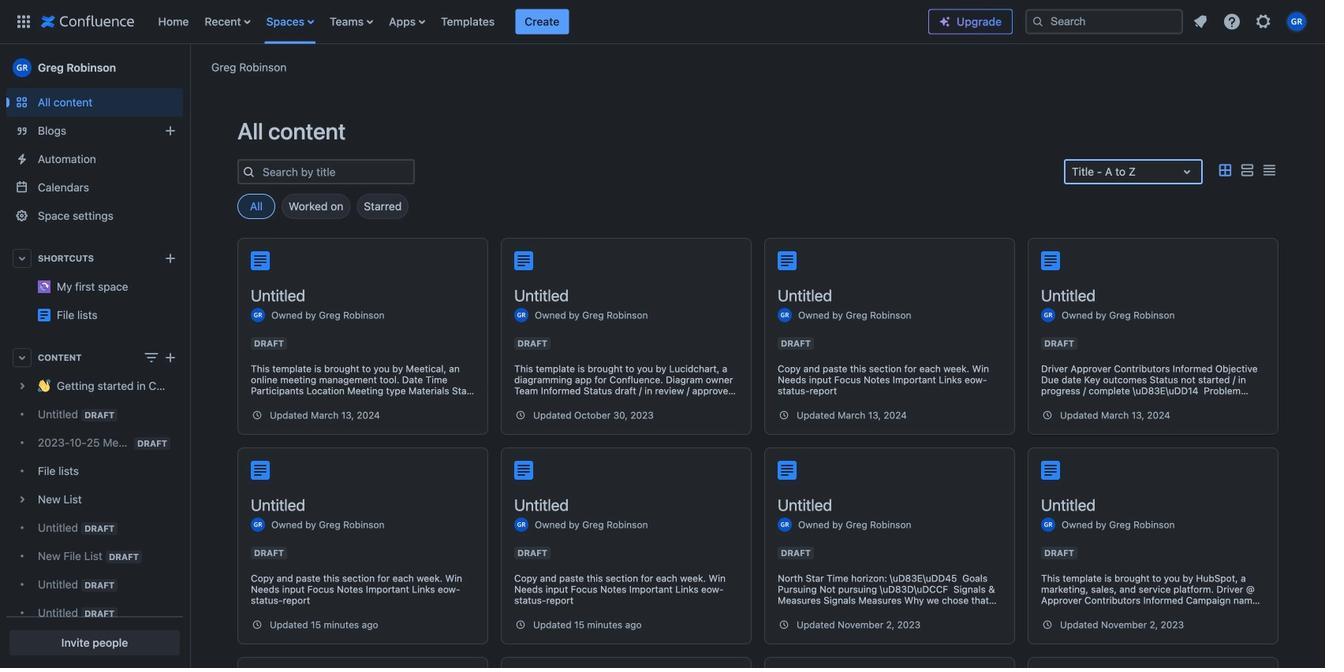 Task type: locate. For each thing, give the bounding box(es) containing it.
compact list image
[[1260, 161, 1278, 180]]

1 horizontal spatial list
[[1186, 7, 1316, 36]]

file lists image
[[38, 309, 50, 322]]

list
[[150, 0, 928, 44], [1186, 7, 1316, 36]]

create a page image
[[161, 349, 180, 368]]

0 horizontal spatial list
[[150, 0, 928, 44]]

appswitcher icon image
[[14, 12, 33, 31]]

space element
[[0, 44, 189, 669]]

list item
[[515, 9, 569, 34]]

premium image
[[939, 15, 951, 28]]

banner
[[0, 0, 1325, 44]]

profile picture image
[[251, 308, 265, 323], [514, 308, 528, 323], [778, 308, 792, 323], [1041, 308, 1055, 323], [251, 518, 265, 532], [514, 518, 528, 532], [778, 518, 792, 532], [1041, 518, 1055, 532]]

tree
[[6, 372, 183, 669]]

page image
[[778, 252, 797, 271], [1041, 252, 1060, 271], [251, 461, 270, 480], [514, 461, 533, 480]]

cards image
[[1215, 161, 1234, 180]]

confluence image
[[41, 12, 134, 31], [41, 12, 134, 31]]

search image
[[1032, 15, 1044, 28]]

None search field
[[1025, 9, 1183, 34]]

create a blog image
[[161, 121, 180, 140]]

open image
[[1178, 162, 1196, 181]]

page image
[[251, 252, 270, 271], [514, 252, 533, 271], [778, 461, 797, 480], [1041, 461, 1060, 480]]

global element
[[9, 0, 928, 44]]

help icon image
[[1222, 12, 1241, 31]]



Task type: describe. For each thing, give the bounding box(es) containing it.
change view image
[[142, 349, 161, 368]]

list item inside list
[[515, 9, 569, 34]]

notification icon image
[[1191, 12, 1210, 31]]

collapse sidebar image
[[172, 52, 207, 84]]

tree inside space element
[[6, 372, 183, 669]]

settings icon image
[[1254, 12, 1273, 31]]

Search field
[[1025, 9, 1183, 34]]

list for appswitcher icon
[[150, 0, 928, 44]]

add shortcut image
[[161, 249, 180, 268]]

Search by title field
[[258, 161, 413, 183]]

list for 'premium' icon
[[1186, 7, 1316, 36]]

list image
[[1237, 161, 1256, 180]]



Task type: vqa. For each thing, say whether or not it's contained in the screenshot.
"words,"
no



